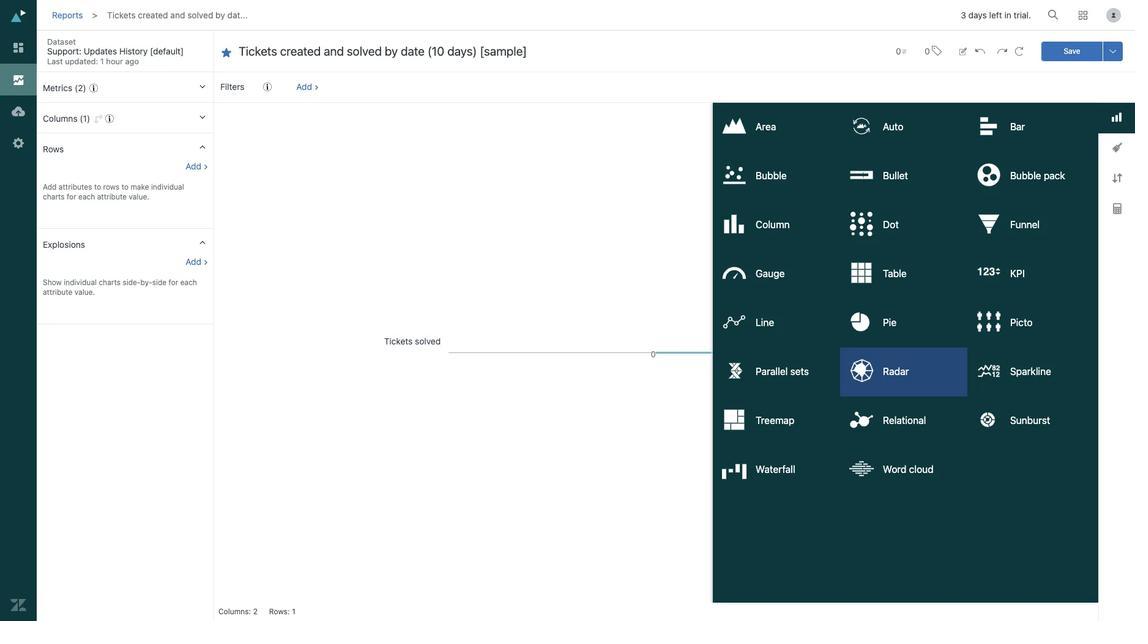 Task type: describe. For each thing, give the bounding box(es) containing it.
word cloud
[[883, 464, 934, 475]]

in
[[1005, 10, 1012, 20]]

bubble for bubble
[[756, 170, 787, 181]]

tickets
[[107, 10, 136, 20]]

picto
[[1011, 317, 1033, 328]]

combined shape image
[[1113, 143, 1122, 153]]

individual inside add attributes to rows to make individual charts for each attribute value.
[[151, 182, 184, 192]]

for inside add attributes to rows to make individual charts for each attribute value.
[[67, 192, 76, 201]]

1 to from the left
[[94, 182, 101, 192]]

3 days left in trial.
[[961, 10, 1032, 20]]

bubble pack
[[1011, 170, 1066, 181]]

1 inside dataset support: updates history [default] last updated: 1 hour ago
[[100, 56, 104, 66]]

reports
[[52, 10, 83, 20]]

parallel sets
[[756, 366, 809, 377]]

support:
[[47, 46, 81, 56]]

history
[[119, 46, 148, 56]]

charts inside show individual charts side-by-side for each attribute value.
[[99, 278, 121, 287]]

reports image
[[10, 72, 26, 88]]

0 horizontal spatial open in-app guide image
[[105, 114, 114, 123]]

updated:
[[65, 56, 98, 66]]

last
[[47, 56, 63, 66]]

arrows image
[[1113, 173, 1122, 183]]

3
[[961, 10, 967, 20]]

each inside show individual charts side-by-side for each attribute value.
[[180, 278, 197, 287]]

save
[[1064, 46, 1081, 55]]

(2)
[[75, 83, 86, 93]]

dat...
[[227, 10, 248, 20]]

tickets created and solved by dat...
[[107, 10, 248, 20]]

(1)
[[80, 113, 90, 124]]

dot
[[883, 219, 899, 230]]

show
[[43, 278, 62, 287]]

0 vertical spatial open in-app guide image
[[263, 83, 272, 91]]

sparkline
[[1011, 366, 1052, 377]]

pie
[[883, 317, 897, 328]]

relational
[[883, 415, 927, 426]]

and
[[170, 10, 185, 20]]

side
[[152, 278, 167, 287]]

arrow right14 image
[[203, 40, 214, 51]]

value. inside add attributes to rows to make individual charts for each attribute value.
[[129, 192, 149, 201]]

Search... field
[[1051, 6, 1063, 24]]

columns: 2
[[219, 607, 258, 616]]

explosions
[[43, 239, 85, 250]]

zendesk image
[[10, 598, 26, 613]]

attribute inside show individual charts side-by-side for each attribute value.
[[43, 288, 72, 297]]

admin image
[[10, 135, 26, 151]]

add attributes to rows to make individual charts for each attribute value.
[[43, 182, 184, 201]]

1 vertical spatial 1
[[292, 607, 296, 616]]

open in-app guide image
[[89, 84, 98, 92]]

0 for 0 button
[[925, 46, 930, 56]]

sunburst
[[1011, 415, 1051, 426]]

show individual charts side-by-side for each attribute value.
[[43, 278, 197, 297]]

kpi
[[1011, 268, 1025, 279]]

gauge
[[756, 268, 785, 279]]

word
[[883, 464, 907, 475]]

by
[[216, 10, 225, 20]]

column
[[756, 219, 790, 230]]

parallel
[[756, 366, 788, 377]]

attributes
[[59, 182, 92, 192]]

2 to from the left
[[122, 182, 129, 192]]



Task type: locate. For each thing, give the bounding box(es) containing it.
[default]
[[150, 46, 184, 56]]

save button
[[1042, 41, 1103, 61]]

0 right 0 popup button
[[925, 46, 930, 56]]

0 vertical spatial charts
[[43, 192, 65, 201]]

funnel
[[1011, 219, 1040, 230]]

1 vertical spatial attribute
[[43, 288, 72, 297]]

updates
[[84, 46, 117, 56]]

for right side
[[169, 278, 178, 287]]

bubble
[[756, 170, 787, 181], [1011, 170, 1042, 181]]

charts inside add attributes to rows to make individual charts for each attribute value.
[[43, 192, 65, 201]]

table
[[883, 268, 907, 279]]

0 horizontal spatial individual
[[64, 278, 97, 287]]

1 right rows:
[[292, 607, 296, 616]]

open in-app guide image right filters
[[263, 83, 272, 91]]

value. down explosions
[[75, 288, 95, 297]]

0 left 0 button
[[896, 46, 902, 56]]

0 horizontal spatial attribute
[[43, 288, 72, 297]]

left
[[990, 10, 1003, 20]]

1 vertical spatial value.
[[75, 288, 95, 297]]

filters
[[220, 81, 245, 92]]

1 horizontal spatial 1
[[292, 607, 296, 616]]

charts
[[43, 192, 65, 201], [99, 278, 121, 287]]

value. down make
[[129, 192, 149, 201]]

by-
[[141, 278, 152, 287]]

1 vertical spatial charts
[[99, 278, 121, 287]]

treemap
[[756, 415, 795, 426]]

dataset support: updates history [default] last updated: 1 hour ago
[[47, 37, 184, 66]]

0 inside button
[[925, 46, 930, 56]]

datasets image
[[10, 103, 26, 119]]

metrics
[[43, 83, 72, 93]]

line
[[756, 317, 775, 328]]

rows
[[43, 144, 64, 154]]

columns
[[43, 113, 78, 124]]

0 button
[[891, 39, 912, 63]]

cloud
[[910, 464, 934, 475]]

solved
[[187, 10, 213, 20]]

bubble for bubble pack
[[1011, 170, 1042, 181]]

save group
[[1042, 41, 1123, 61]]

1 horizontal spatial bubble
[[1011, 170, 1042, 181]]

0 horizontal spatial each
[[78, 192, 95, 201]]

attribute down show in the top left of the page
[[43, 288, 72, 297]]

0 vertical spatial individual
[[151, 182, 184, 192]]

ago
[[125, 56, 139, 66]]

0 horizontal spatial value.
[[75, 288, 95, 297]]

trial.
[[1014, 10, 1032, 20]]

columns:
[[219, 607, 251, 616]]

0 horizontal spatial 1
[[100, 56, 104, 66]]

1 left hour
[[100, 56, 104, 66]]

None text field
[[239, 43, 872, 60]]

metrics (2)
[[43, 83, 86, 93]]

0 horizontal spatial 0
[[896, 46, 902, 56]]

1 0 from the left
[[896, 46, 902, 56]]

to
[[94, 182, 101, 192], [122, 182, 129, 192]]

value.
[[129, 192, 149, 201], [75, 288, 95, 297]]

for
[[67, 192, 76, 201], [169, 278, 178, 287]]

bullet
[[883, 170, 908, 181]]

1 horizontal spatial value.
[[129, 192, 149, 201]]

to right rows on the top left
[[122, 182, 129, 192]]

other options image
[[1109, 46, 1119, 56]]

sets
[[791, 366, 809, 377]]

hour
[[106, 56, 123, 66]]

individual right show in the top left of the page
[[64, 278, 97, 287]]

0 vertical spatial value.
[[129, 192, 149, 201]]

1 vertical spatial each
[[180, 278, 197, 287]]

calc image
[[1113, 203, 1122, 215]]

dashboard image
[[10, 40, 26, 56]]

columns (1)
[[43, 113, 90, 124]]

1 bubble from the left
[[756, 170, 787, 181]]

side-
[[123, 278, 141, 287]]

1 vertical spatial individual
[[64, 278, 97, 287]]

attribute down rows on the top left
[[97, 192, 127, 201]]

created
[[138, 10, 168, 20]]

0 vertical spatial each
[[78, 192, 95, 201]]

1 horizontal spatial for
[[169, 278, 178, 287]]

make
[[131, 182, 149, 192]]

radar
[[883, 366, 909, 377]]

bar
[[1011, 121, 1026, 132]]

2 bubble from the left
[[1011, 170, 1042, 181]]

attribute
[[97, 192, 127, 201], [43, 288, 72, 297]]

auto
[[883, 121, 904, 132]]

0 horizontal spatial to
[[94, 182, 101, 192]]

2
[[253, 607, 258, 616]]

each right side
[[180, 278, 197, 287]]

waterfall
[[756, 464, 796, 475]]

graph image
[[1112, 113, 1122, 122]]

rows:
[[269, 607, 290, 616]]

2 0 from the left
[[925, 46, 930, 56]]

0 horizontal spatial bubble
[[756, 170, 787, 181]]

add
[[296, 81, 312, 92], [186, 161, 201, 171], [43, 182, 57, 192], [186, 257, 201, 267]]

0 horizontal spatial charts
[[43, 192, 65, 201]]

value. inside show individual charts side-by-side for each attribute value.
[[75, 288, 95, 297]]

rows
[[103, 182, 120, 192]]

days
[[969, 10, 987, 20]]

individual right make
[[151, 182, 184, 192]]

zendesk products image
[[1079, 11, 1088, 20]]

open in-app guide image right (1) at the top of page
[[105, 114, 114, 123]]

individual
[[151, 182, 184, 192], [64, 278, 97, 287]]

1 horizontal spatial open in-app guide image
[[263, 83, 272, 91]]

to left rows on the top left
[[94, 182, 101, 192]]

0 horizontal spatial for
[[67, 192, 76, 201]]

pack
[[1044, 170, 1066, 181]]

individual inside show individual charts side-by-side for each attribute value.
[[64, 278, 97, 287]]

add inside add attributes to rows to make individual charts for each attribute value.
[[43, 182, 57, 192]]

each inside add attributes to rows to make individual charts for each attribute value.
[[78, 192, 95, 201]]

0 vertical spatial for
[[67, 192, 76, 201]]

0 vertical spatial 1
[[100, 56, 104, 66]]

each
[[78, 192, 95, 201], [180, 278, 197, 287]]

attribute inside add attributes to rows to make individual charts for each attribute value.
[[97, 192, 127, 201]]

each down attributes
[[78, 192, 95, 201]]

charts left side-
[[99, 278, 121, 287]]

1
[[100, 56, 104, 66], [292, 607, 296, 616]]

0 button
[[920, 38, 948, 64]]

charts down attributes
[[43, 192, 65, 201]]

rows: 1
[[269, 607, 296, 616]]

1 horizontal spatial to
[[122, 182, 129, 192]]

dataset
[[47, 37, 76, 47]]

1 horizontal spatial charts
[[99, 278, 121, 287]]

0 vertical spatial attribute
[[97, 192, 127, 201]]

1 horizontal spatial each
[[180, 278, 197, 287]]

1 horizontal spatial attribute
[[97, 192, 127, 201]]

1 vertical spatial for
[[169, 278, 178, 287]]

0 inside popup button
[[896, 46, 902, 56]]

for down attributes
[[67, 192, 76, 201]]

0 for 0 popup button
[[896, 46, 902, 56]]

bubble up column
[[756, 170, 787, 181]]

1 vertical spatial open in-app guide image
[[105, 114, 114, 123]]

open in-app guide image
[[263, 83, 272, 91], [105, 114, 114, 123]]

area
[[756, 121, 777, 132]]

1 horizontal spatial 0
[[925, 46, 930, 56]]

1 horizontal spatial individual
[[151, 182, 184, 192]]

for inside show individual charts side-by-side for each attribute value.
[[169, 278, 178, 287]]

bubble left pack
[[1011, 170, 1042, 181]]

0
[[896, 46, 902, 56], [925, 46, 930, 56]]



Task type: vqa. For each thing, say whether or not it's contained in the screenshot.
topmost Open In-App Guide icon
no



